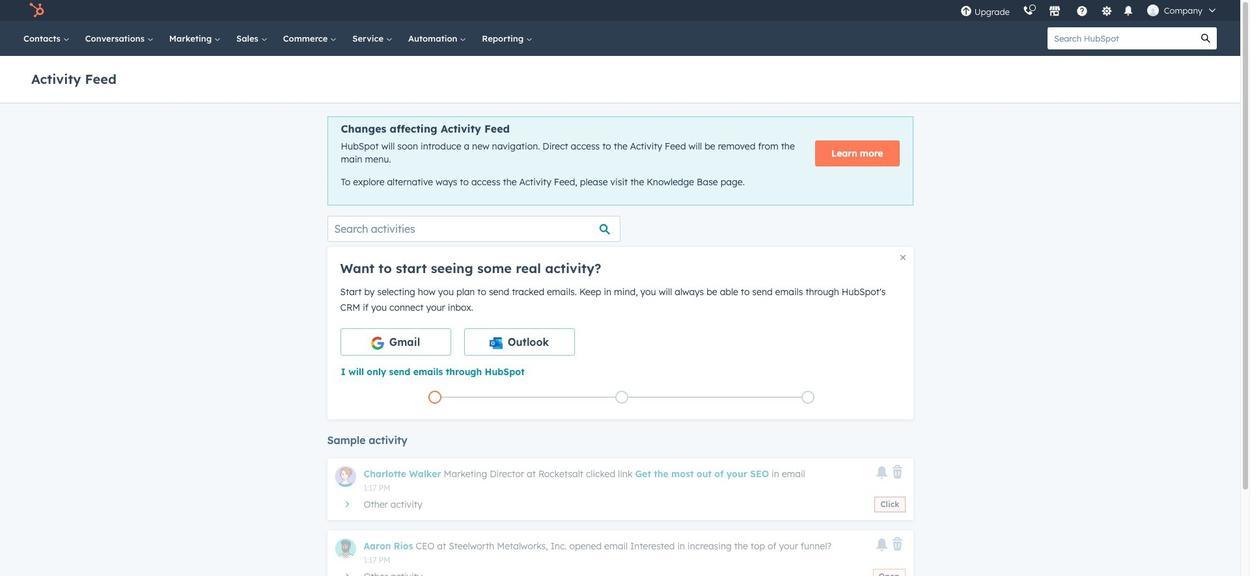 Task type: vqa. For each thing, say whether or not it's contained in the screenshot.
the left owner
no



Task type: describe. For each thing, give the bounding box(es) containing it.
jacob simon image
[[1147, 5, 1159, 16]]



Task type: locate. For each thing, give the bounding box(es) containing it.
Search HubSpot search field
[[1048, 27, 1195, 49]]

None checkbox
[[340, 329, 451, 356], [464, 329, 575, 356], [340, 329, 451, 356], [464, 329, 575, 356]]

close image
[[900, 255, 905, 260]]

Search activities search field
[[327, 216, 620, 242]]

onboarding.steps.finalstep.title image
[[805, 395, 811, 402]]

list
[[342, 389, 901, 407]]

marketplaces image
[[1049, 6, 1060, 18]]

onboarding.steps.sendtrackedemailingmail.title image
[[618, 395, 625, 402]]

menu
[[954, 0, 1225, 21]]



